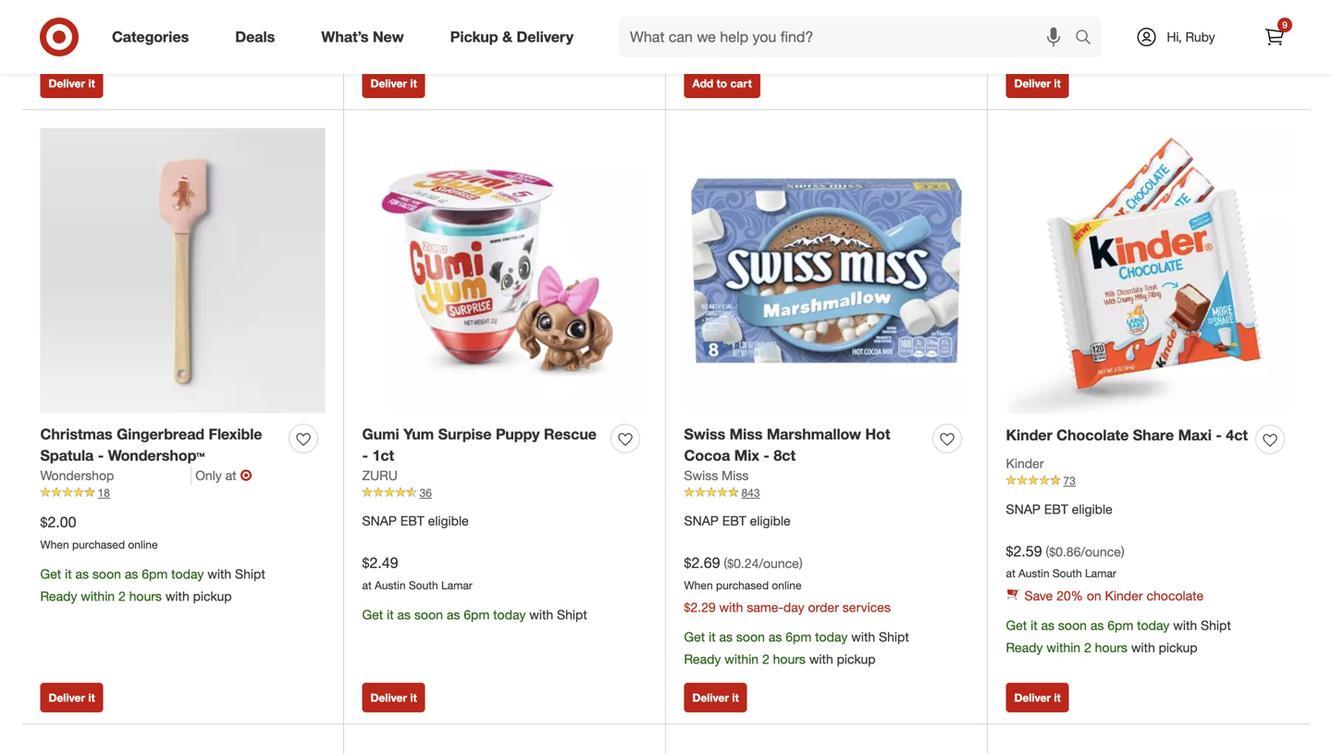 Task type: locate. For each thing, give the bounding box(es) containing it.
rescue
[[544, 425, 597, 444]]

20%
[[1057, 588, 1084, 604]]

73
[[1064, 474, 1076, 488]]

ebt down 73
[[1045, 501, 1069, 517]]

2 swiss from the top
[[684, 467, 719, 484]]

/ounce up same-
[[759, 555, 800, 572]]

2 for kinder chocolate share maxi - 4ct
[[1085, 640, 1092, 656]]

) for $2.59
[[1122, 544, 1125, 560]]

1 horizontal spatial austin
[[1019, 567, 1050, 580]]

snap ebt eligible down 843 at bottom right
[[684, 513, 791, 529]]

2 for swiss miss marshmallow hot cocoa mix - 8ct
[[763, 651, 770, 668]]

shipt for swiss miss marshmallow hot cocoa mix - 8ct
[[879, 629, 910, 645]]

- inside christmas gingerbread flexible spatula - wondershop™
[[98, 447, 104, 465]]

snap up $2.49
[[362, 513, 397, 529]]

18 link
[[40, 485, 325, 501]]

kinder chocolate share maxi - 4ct link
[[1007, 425, 1249, 446]]

) up save 20% on kinder chocolate
[[1122, 544, 1125, 560]]

ready down the save
[[1007, 640, 1044, 656]]

843 link
[[684, 485, 970, 501]]

2 horizontal spatial snap ebt eligible
[[1007, 501, 1113, 517]]

snap
[[1007, 501, 1041, 517], [362, 513, 397, 529], [684, 513, 719, 529]]

2 horizontal spatial ebt
[[1045, 501, 1069, 517]]

austin down $2.49
[[375, 578, 406, 592]]

hours for christmas gingerbread flexible spatula - wondershop™
[[129, 588, 162, 605]]

2 horizontal spatial snap
[[1007, 501, 1041, 517]]

cocoa
[[684, 447, 731, 465]]

at left ¬
[[225, 467, 237, 484]]

0 horizontal spatial south
[[409, 578, 438, 592]]

kinder up $2.59
[[1007, 456, 1045, 472]]

new
[[373, 28, 404, 46]]

pickup
[[193, 37, 232, 53], [193, 588, 232, 605], [1159, 640, 1198, 656], [837, 651, 876, 668]]

1 horizontal spatial /ounce
[[1081, 544, 1122, 560]]

kinder right on
[[1106, 588, 1144, 604]]

0 horizontal spatial lamar
[[441, 578, 473, 592]]

snap for swiss miss marshmallow hot cocoa mix - 8ct
[[684, 513, 719, 529]]

1 horizontal spatial eligible
[[750, 513, 791, 529]]

at inside $2.59 ( $0.86 /ounce ) at austin south lamar
[[1007, 567, 1016, 580]]

swiss for swiss miss
[[684, 467, 719, 484]]

ebt down 843 at bottom right
[[723, 513, 747, 529]]

1 horizontal spatial lamar
[[1086, 567, 1117, 580]]

- left 8ct
[[764, 447, 770, 465]]

1 horizontal spatial snap
[[684, 513, 719, 529]]

soon
[[92, 15, 121, 31], [92, 566, 121, 582], [415, 607, 443, 623], [1059, 617, 1088, 634], [737, 629, 765, 645]]

wondershop
[[40, 467, 114, 484]]

1 horizontal spatial at
[[362, 578, 372, 592]]

eligible down 36
[[428, 513, 469, 529]]

delivery
[[517, 28, 574, 46]]

0 vertical spatial kinder
[[1007, 426, 1053, 444]]

eligible
[[1072, 501, 1113, 517], [428, 513, 469, 529], [750, 513, 791, 529]]

austin up the save
[[1019, 567, 1050, 580]]

- inside swiss miss marshmallow hot cocoa mix - 8ct
[[764, 447, 770, 465]]

0 horizontal spatial )
[[800, 555, 803, 572]]

swiss down "cocoa"
[[684, 467, 719, 484]]

0 vertical spatial when
[[40, 538, 69, 552]]

yum
[[404, 425, 434, 444]]

) up day
[[800, 555, 803, 572]]

1 vertical spatial miss
[[722, 467, 749, 484]]

1 vertical spatial kinder
[[1007, 456, 1045, 472]]

online
[[128, 538, 158, 552], [772, 578, 802, 592]]

ready down $2.29
[[684, 651, 721, 668]]

( right $2.59
[[1046, 544, 1050, 560]]

0 horizontal spatial eligible
[[428, 513, 469, 529]]

0 horizontal spatial (
[[724, 555, 728, 572]]

deliver it button
[[40, 69, 103, 98], [362, 69, 425, 98], [1007, 69, 1070, 98], [40, 683, 103, 713], [362, 683, 425, 713], [684, 683, 748, 713], [1007, 683, 1070, 713]]

6pm for christmas
[[142, 566, 168, 582]]

1 swiss from the top
[[684, 425, 726, 444]]

at inside only at ¬
[[225, 467, 237, 484]]

miss inside swiss miss marshmallow hot cocoa mix - 8ct
[[730, 425, 763, 444]]

6pm for kinder
[[1108, 617, 1134, 634]]

0 vertical spatial miss
[[730, 425, 763, 444]]

/ounce
[[1081, 544, 1122, 560], [759, 555, 800, 572]]

- up wondershop link
[[98, 447, 104, 465]]

/ounce up on
[[1081, 544, 1122, 560]]

at down $2.49
[[362, 578, 372, 592]]

eligible down 843 at bottom right
[[750, 513, 791, 529]]

( right $2.69
[[724, 555, 728, 572]]

0 horizontal spatial online
[[128, 538, 158, 552]]

6pm
[[142, 15, 168, 31], [142, 566, 168, 582], [464, 607, 490, 623], [1108, 617, 1134, 634], [786, 629, 812, 645]]

within
[[81, 37, 115, 53], [81, 588, 115, 605], [1047, 640, 1081, 656], [725, 651, 759, 668]]

( inside $2.69 ( $0.24 /ounce ) when purchased online $2.29 with same-day order services
[[724, 555, 728, 572]]

swiss up "cocoa"
[[684, 425, 726, 444]]

pickup for christmas gingerbread flexible spatula - wondershop™
[[193, 588, 232, 605]]

purchased
[[72, 538, 125, 552], [716, 578, 769, 592]]

0 horizontal spatial snap ebt eligible
[[362, 513, 469, 529]]

1 horizontal spatial snap ebt eligible
[[684, 513, 791, 529]]

austin inside $2.49 at austin south lamar
[[375, 578, 406, 592]]

deliver it
[[49, 77, 95, 90], [371, 77, 417, 90], [1015, 77, 1061, 90], [49, 691, 95, 705], [371, 691, 417, 705], [693, 691, 739, 705], [1015, 691, 1061, 705]]

0 horizontal spatial snap
[[362, 513, 397, 529]]

on
[[1087, 588, 1102, 604]]

0 horizontal spatial purchased
[[72, 538, 125, 552]]

- left 4ct
[[1217, 426, 1223, 444]]

1 horizontal spatial south
[[1053, 567, 1083, 580]]

(
[[1046, 544, 1050, 560], [724, 555, 728, 572]]

swiss miss marshmallow hot cocoa mix - 8ct image
[[684, 128, 970, 413], [684, 128, 970, 413]]

9 link
[[1255, 17, 1296, 57]]

1 vertical spatial swiss
[[684, 467, 719, 484]]

purchased down $0.24
[[716, 578, 769, 592]]

snap ebt eligible down 36
[[362, 513, 469, 529]]

kinder chocolate share maxi - 4ct image
[[1007, 128, 1293, 414], [1007, 128, 1293, 414]]

snap up $2.59
[[1007, 501, 1041, 517]]

snap for gumi yum surpise puppy rescue - 1ct
[[362, 513, 397, 529]]

when down $2.00
[[40, 538, 69, 552]]

lamar up get it as soon as 6pm today with shipt
[[441, 578, 473, 592]]

online up day
[[772, 578, 802, 592]]

gumi
[[362, 425, 400, 444]]

ebt down 36
[[401, 513, 425, 529]]

deliver
[[49, 77, 85, 90], [371, 77, 407, 90], [1015, 77, 1052, 90], [49, 691, 85, 705], [371, 691, 407, 705], [693, 691, 729, 705], [1015, 691, 1052, 705]]

ebt for chocolate
[[1045, 501, 1069, 517]]

0 horizontal spatial ebt
[[401, 513, 425, 529]]

get it as soon as 6pm today with shipt ready within 2 hours with pickup for swiss miss marshmallow hot cocoa mix - 8ct
[[684, 629, 910, 668]]

today for swiss miss marshmallow hot cocoa mix - 8ct
[[816, 629, 848, 645]]

/ounce inside $2.59 ( $0.86 /ounce ) at austin south lamar
[[1081, 544, 1122, 560]]

ready down $2.00
[[40, 588, 77, 605]]

ebt
[[1045, 501, 1069, 517], [401, 513, 425, 529], [723, 513, 747, 529]]

search
[[1067, 30, 1112, 48]]

swiss miss link
[[684, 466, 749, 485]]

kinder up kinder link
[[1007, 426, 1053, 444]]

with inside $2.69 ( $0.24 /ounce ) when purchased online $2.29 with same-day order services
[[720, 600, 744, 616]]

1 horizontal spatial ebt
[[723, 513, 747, 529]]

1 horizontal spatial when
[[684, 578, 713, 592]]

get
[[40, 15, 61, 31], [40, 566, 61, 582], [362, 607, 383, 623], [1007, 617, 1028, 634], [684, 629, 706, 645]]

1 horizontal spatial purchased
[[716, 578, 769, 592]]

chocolate
[[1057, 426, 1130, 444]]

( for $2.59
[[1046, 544, 1050, 560]]

swiss inside swiss miss marshmallow hot cocoa mix - 8ct
[[684, 425, 726, 444]]

swiss
[[684, 425, 726, 444], [684, 467, 719, 484]]

0 horizontal spatial at
[[225, 467, 237, 484]]

ready for christmas gingerbread flexible spatula - wondershop™
[[40, 588, 77, 605]]

south up get it as soon as 6pm today with shipt
[[409, 578, 438, 592]]

kinder
[[1007, 426, 1053, 444], [1007, 456, 1045, 472], [1106, 588, 1144, 604]]

soon for kinder chocolate share maxi - 4ct
[[1059, 617, 1088, 634]]

$2.49
[[362, 554, 399, 572]]

6pm for swiss
[[786, 629, 812, 645]]

online inside $2.69 ( $0.24 /ounce ) when purchased online $2.29 with same-day order services
[[772, 578, 802, 592]]

at down $2.59
[[1007, 567, 1016, 580]]

shipt
[[235, 15, 265, 31], [235, 566, 265, 582], [557, 607, 588, 623], [1201, 617, 1232, 634], [879, 629, 910, 645]]

1 vertical spatial purchased
[[716, 578, 769, 592]]

south
[[1053, 567, 1083, 580], [409, 578, 438, 592]]

south down $0.86
[[1053, 567, 1083, 580]]

lamar inside $2.59 ( $0.86 /ounce ) at austin south lamar
[[1086, 567, 1117, 580]]

( for $2.69
[[724, 555, 728, 572]]

/ounce inside $2.69 ( $0.24 /ounce ) when purchased online $2.29 with same-day order services
[[759, 555, 800, 572]]

at inside $2.49 at austin south lamar
[[362, 578, 372, 592]]

when up $2.29
[[684, 578, 713, 592]]

snap up $2.69
[[684, 513, 719, 529]]

lamar up on
[[1086, 567, 1117, 580]]

- inside gumi yum surpise puppy rescue - 1ct
[[362, 447, 368, 465]]

chocolate
[[1147, 588, 1204, 604]]

) inside $2.69 ( $0.24 /ounce ) when purchased online $2.29 with same-day order services
[[800, 555, 803, 572]]

within for kinder chocolate share maxi - 4ct
[[1047, 640, 1081, 656]]

)
[[1122, 544, 1125, 560], [800, 555, 803, 572]]

when
[[40, 538, 69, 552], [684, 578, 713, 592]]

$2.00 when purchased online
[[40, 513, 158, 552]]

eligible down 73
[[1072, 501, 1113, 517]]

- left 1ct
[[362, 447, 368, 465]]

ruby
[[1186, 29, 1216, 45]]

puppy
[[496, 425, 540, 444]]

gumi yum surpise puppy rescue - 1ct image
[[362, 128, 647, 413], [362, 128, 647, 413]]

miss down mix
[[722, 467, 749, 484]]

today
[[171, 15, 204, 31], [171, 566, 204, 582], [493, 607, 526, 623], [1138, 617, 1170, 634], [816, 629, 848, 645]]

what's
[[321, 28, 369, 46]]

2 horizontal spatial eligible
[[1072, 501, 1113, 517]]

0 vertical spatial online
[[128, 538, 158, 552]]

1 horizontal spatial (
[[1046, 544, 1050, 560]]

christmas gingerbread flexible spatula - wondershop™ image
[[40, 128, 325, 413], [40, 128, 325, 413]]

0 horizontal spatial when
[[40, 538, 69, 552]]

2
[[118, 37, 126, 53], [118, 588, 126, 605], [1085, 640, 1092, 656], [763, 651, 770, 668]]

miss inside swiss miss link
[[722, 467, 749, 484]]

get it as soon as 6pm today with shipt ready within 2 hours with pickup
[[40, 15, 265, 53], [40, 566, 265, 605], [1007, 617, 1232, 656], [684, 629, 910, 668]]

online inside $2.00 when purchased online
[[128, 538, 158, 552]]

) inside $2.59 ( $0.86 /ounce ) at austin south lamar
[[1122, 544, 1125, 560]]

soon for christmas gingerbread flexible spatula - wondershop™
[[92, 566, 121, 582]]

austin
[[1019, 567, 1050, 580], [375, 578, 406, 592]]

miss up mix
[[730, 425, 763, 444]]

hi,
[[1167, 29, 1183, 45]]

snap ebt eligible down 73
[[1007, 501, 1113, 517]]

1 vertical spatial online
[[772, 578, 802, 592]]

1 horizontal spatial online
[[772, 578, 802, 592]]

gingerbread
[[117, 425, 205, 444]]

it
[[65, 15, 72, 31], [88, 77, 95, 90], [410, 77, 417, 90], [1055, 77, 1061, 90], [65, 566, 72, 582], [387, 607, 394, 623], [1031, 617, 1038, 634], [709, 629, 716, 645], [88, 691, 95, 705], [410, 691, 417, 705], [732, 691, 739, 705], [1055, 691, 1061, 705]]

0 horizontal spatial /ounce
[[759, 555, 800, 572]]

purchased down $2.00
[[72, 538, 125, 552]]

lamar inside $2.49 at austin south lamar
[[441, 578, 473, 592]]

within for christmas gingerbread flexible spatula - wondershop™
[[81, 588, 115, 605]]

0 vertical spatial swiss
[[684, 425, 726, 444]]

swiss for swiss miss marshmallow hot cocoa mix - 8ct
[[684, 425, 726, 444]]

1 horizontal spatial )
[[1122, 544, 1125, 560]]

0 vertical spatial purchased
[[72, 538, 125, 552]]

as
[[75, 15, 89, 31], [125, 15, 138, 31], [75, 566, 89, 582], [125, 566, 138, 582], [398, 607, 411, 623], [447, 607, 460, 623], [1042, 617, 1055, 634], [1091, 617, 1105, 634], [720, 629, 733, 645], [769, 629, 782, 645]]

christmas
[[40, 425, 113, 444]]

online down 18 link
[[128, 538, 158, 552]]

2 horizontal spatial at
[[1007, 567, 1016, 580]]

miss
[[730, 425, 763, 444], [722, 467, 749, 484]]

0 horizontal spatial austin
[[375, 578, 406, 592]]

zuru
[[362, 467, 398, 484]]

categories
[[112, 28, 189, 46]]

ready
[[40, 37, 77, 53], [40, 588, 77, 605], [1007, 640, 1044, 656], [684, 651, 721, 668]]

1 vertical spatial when
[[684, 578, 713, 592]]

get it as soon as 6pm today with shipt ready within 2 hours with pickup for kinder chocolate share maxi - 4ct
[[1007, 617, 1232, 656]]

( inside $2.59 ( $0.86 /ounce ) at austin south lamar
[[1046, 544, 1050, 560]]

-
[[1217, 426, 1223, 444], [98, 447, 104, 465], [362, 447, 368, 465], [764, 447, 770, 465]]



Task type: vqa. For each thing, say whether or not it's contained in the screenshot.
'Eligible' related to Yum
yes



Task type: describe. For each thing, give the bounding box(es) containing it.
save
[[1025, 588, 1054, 604]]

$2.49 at austin south lamar
[[362, 554, 473, 592]]

what's new
[[321, 28, 404, 46]]

$2.00
[[40, 513, 76, 531]]

What can we help you find? suggestions appear below search field
[[619, 17, 1080, 57]]

kinder link
[[1007, 455, 1045, 473]]

today for kinder chocolate share maxi - 4ct
[[1138, 617, 1170, 634]]

get for swiss miss marshmallow hot cocoa mix - 8ct
[[684, 629, 706, 645]]

save 20% on kinder chocolate
[[1025, 588, 1204, 604]]

purchased inside $2.00 when purchased online
[[72, 538, 125, 552]]

south inside $2.59 ( $0.86 /ounce ) at austin south lamar
[[1053, 567, 1083, 580]]

ready for swiss miss marshmallow hot cocoa mix - 8ct
[[684, 651, 721, 668]]

shipt for kinder chocolate share maxi - 4ct
[[1201, 617, 1232, 634]]

marshmallow
[[767, 425, 862, 444]]

flexible
[[209, 425, 262, 444]]

snap ebt eligible for yum
[[362, 513, 469, 529]]

eligible for chocolate
[[1072, 501, 1113, 517]]

only
[[195, 467, 222, 484]]

1ct
[[373, 447, 394, 465]]

pickup
[[450, 28, 498, 46]]

to
[[717, 77, 728, 90]]

add
[[693, 77, 714, 90]]

&
[[503, 28, 513, 46]]

gumi yum surpise puppy rescue - 1ct link
[[362, 424, 604, 466]]

$0.86
[[1050, 544, 1081, 560]]

miss for swiss miss marshmallow hot cocoa mix - 8ct
[[730, 425, 763, 444]]

wondershop™
[[108, 447, 205, 465]]

today for christmas gingerbread flexible spatula - wondershop™
[[171, 566, 204, 582]]

pickup for kinder chocolate share maxi - 4ct
[[1159, 640, 1198, 656]]

when inside $2.00 when purchased online
[[40, 538, 69, 552]]

swiss miss
[[684, 467, 749, 484]]

¬
[[240, 466, 252, 484]]

cart
[[731, 77, 752, 90]]

share
[[1134, 426, 1175, 444]]

$2.69
[[684, 554, 721, 572]]

shipt for christmas gingerbread flexible spatula - wondershop™
[[235, 566, 265, 582]]

deals link
[[220, 17, 298, 57]]

miss for swiss miss
[[722, 467, 749, 484]]

day
[[784, 600, 805, 616]]

/ounce for $2.69
[[759, 555, 800, 572]]

snap ebt eligible for miss
[[684, 513, 791, 529]]

ready left categories
[[40, 37, 77, 53]]

get it as soon as 6pm today with shipt
[[362, 607, 588, 623]]

kinder chocolate share maxi - 4ct
[[1007, 426, 1249, 444]]

get it as soon as 6pm today with shipt ready within 2 hours with pickup for christmas gingerbread flexible spatula - wondershop™
[[40, 566, 265, 605]]

$0.24
[[728, 555, 759, 572]]

austin inside $2.59 ( $0.86 /ounce ) at austin south lamar
[[1019, 567, 1050, 580]]

hi, ruby
[[1167, 29, 1216, 45]]

only at ¬
[[195, 466, 252, 484]]

pickup & delivery link
[[435, 17, 597, 57]]

snap for kinder chocolate share maxi - 4ct
[[1007, 501, 1041, 517]]

$2.29
[[684, 600, 716, 616]]

hours for swiss miss marshmallow hot cocoa mix - 8ct
[[773, 651, 806, 668]]

18
[[98, 486, 110, 500]]

spatula
[[40, 447, 94, 465]]

add to cart button
[[684, 69, 761, 98]]

ebt for miss
[[723, 513, 747, 529]]

kinder for kinder
[[1007, 456, 1045, 472]]

zuru link
[[362, 466, 398, 485]]

within for swiss miss marshmallow hot cocoa mix - 8ct
[[725, 651, 759, 668]]

same-
[[747, 600, 784, 616]]

ebt for yum
[[401, 513, 425, 529]]

at for ¬
[[225, 467, 237, 484]]

surpise
[[438, 425, 492, 444]]

4ct
[[1227, 426, 1249, 444]]

purchased inside $2.69 ( $0.24 /ounce ) when purchased online $2.29 with same-day order services
[[716, 578, 769, 592]]

snap ebt eligible for chocolate
[[1007, 501, 1113, 517]]

when inside $2.69 ( $0.24 /ounce ) when purchased online $2.29 with same-day order services
[[684, 578, 713, 592]]

deals
[[235, 28, 275, 46]]

hours for kinder chocolate share maxi - 4ct
[[1096, 640, 1128, 656]]

2 for christmas gingerbread flexible spatula - wondershop™
[[118, 588, 126, 605]]

36 link
[[362, 485, 647, 501]]

$2.59 ( $0.86 /ounce ) at austin south lamar
[[1007, 542, 1125, 580]]

eligible for yum
[[428, 513, 469, 529]]

73 link
[[1007, 473, 1293, 489]]

christmas gingerbread flexible spatula - wondershop™
[[40, 425, 262, 465]]

wondershop link
[[40, 466, 192, 485]]

christmas gingerbread flexible spatula - wondershop™ link
[[40, 424, 282, 466]]

/ounce for $2.59
[[1081, 544, 1122, 560]]

gumi yum surpise puppy rescue - 1ct
[[362, 425, 597, 465]]

services
[[843, 600, 891, 616]]

soon for swiss miss marshmallow hot cocoa mix - 8ct
[[737, 629, 765, 645]]

hot
[[866, 425, 891, 444]]

9
[[1283, 19, 1288, 31]]

swiss miss marshmallow hot cocoa mix - 8ct
[[684, 425, 891, 465]]

at for at austin south lamar
[[362, 578, 372, 592]]

search button
[[1067, 17, 1112, 61]]

maxi
[[1179, 426, 1212, 444]]

what's new link
[[306, 17, 427, 57]]

$2.59
[[1007, 542, 1043, 560]]

get for christmas gingerbread flexible spatula - wondershop™
[[40, 566, 61, 582]]

$2.69 ( $0.24 /ounce ) when purchased online $2.29 with same-day order services
[[684, 554, 891, 616]]

mix
[[735, 447, 760, 465]]

get for kinder chocolate share maxi - 4ct
[[1007, 617, 1028, 634]]

36
[[420, 486, 432, 500]]

swiss miss marshmallow hot cocoa mix - 8ct link
[[684, 424, 926, 466]]

eligible for miss
[[750, 513, 791, 529]]

843
[[742, 486, 760, 500]]

south inside $2.49 at austin south lamar
[[409, 578, 438, 592]]

pickup & delivery
[[450, 28, 574, 46]]

pickup for swiss miss marshmallow hot cocoa mix - 8ct
[[837, 651, 876, 668]]

order
[[809, 600, 839, 616]]

8ct
[[774, 447, 796, 465]]

kinder for kinder chocolate share maxi - 4ct
[[1007, 426, 1053, 444]]

categories link
[[96, 17, 212, 57]]

) for $2.69
[[800, 555, 803, 572]]

add to cart
[[693, 77, 752, 90]]

ready for kinder chocolate share maxi - 4ct
[[1007, 640, 1044, 656]]

2 vertical spatial kinder
[[1106, 588, 1144, 604]]



